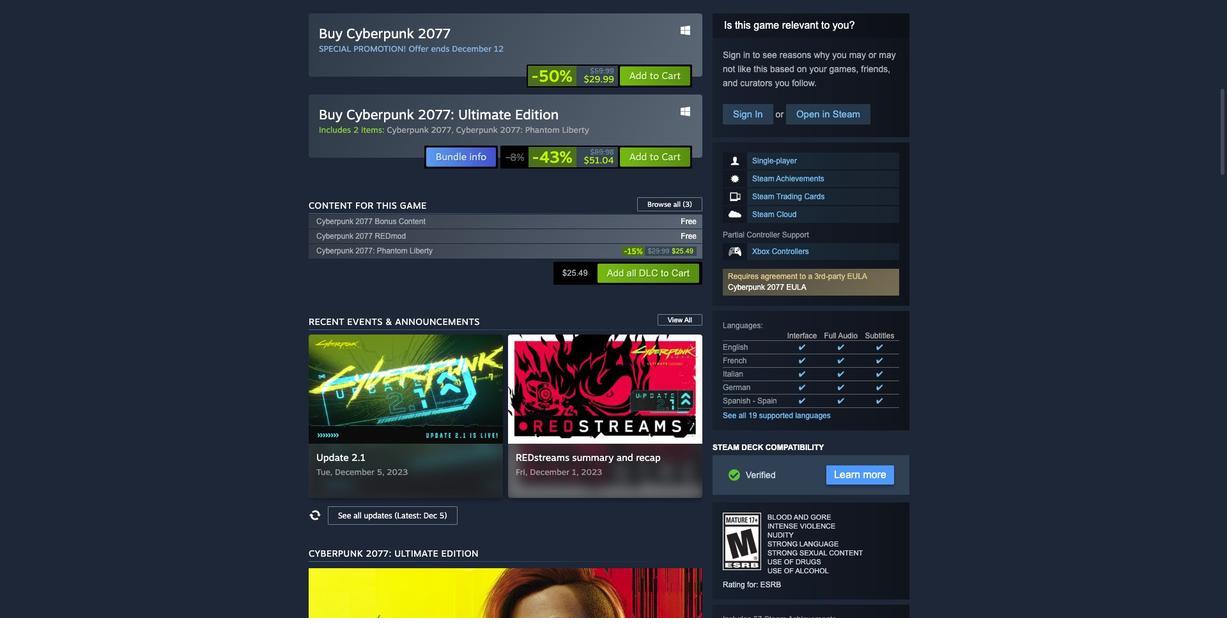 Task type: vqa. For each thing, say whether or not it's contained in the screenshot.
recommendation,
no



Task type: locate. For each thing, give the bounding box(es) containing it.
1 vertical spatial add to cart
[[630, 151, 681, 163]]

steam for deck
[[713, 444, 740, 453]]

not
[[723, 64, 736, 74]]

0 vertical spatial this
[[735, 20, 751, 31]]

sign up not
[[723, 50, 741, 60]]

edition up 'cyberpunk 2077: phantom liberty' link
[[515, 106, 559, 123]]

curators
[[741, 78, 773, 88]]

1 horizontal spatial liberty
[[562, 125, 589, 135]]

all for updates
[[354, 511, 362, 521]]

0 vertical spatial edition
[[515, 106, 559, 123]]

and up violence
[[794, 514, 809, 522]]

learn more link
[[827, 466, 895, 485]]

in up like
[[744, 50, 751, 60]]

cyberpunk 2077: phantom liberty
[[316, 247, 433, 256]]

party
[[828, 272, 846, 281]]

content left for
[[309, 200, 353, 211]]

phantom down redmod
[[377, 247, 408, 256]]

steam
[[833, 109, 861, 119], [753, 174, 775, 183], [753, 192, 775, 201], [753, 210, 775, 219], [713, 444, 740, 453]]

see down 'spanish'
[[723, 412, 737, 421]]

in right open
[[823, 109, 830, 119]]

steam up 'controller'
[[753, 210, 775, 219]]

1 horizontal spatial edition
[[515, 106, 559, 123]]

0 horizontal spatial eula
[[787, 283, 807, 292]]

to inside the sign in to see reasons why you may or may not like this based on your games, friends, and curators you follow.
[[753, 50, 760, 60]]

0 vertical spatial see
[[723, 412, 737, 421]]

2 horizontal spatial december
[[530, 467, 570, 477]]

1 vertical spatial strong
[[768, 550, 798, 557]]

1 horizontal spatial or
[[869, 50, 877, 60]]

1 vertical spatial see
[[338, 511, 351, 521]]

sign for sign in to see reasons why you may or may not like this based on your games, friends, and curators you follow.
[[723, 50, 741, 60]]

content inside blood and gore intense violence nudity strong language strong sexual content use of drugs use of alcohol
[[829, 550, 863, 557]]

1 vertical spatial sign
[[733, 109, 753, 119]]

1 vertical spatial or
[[773, 109, 786, 119]]

2077: up ,
[[418, 106, 455, 123]]

1 horizontal spatial and
[[723, 78, 738, 88]]

0 vertical spatial cart
[[662, 70, 681, 82]]

1 2023 from the left
[[387, 467, 408, 477]]

1 vertical spatial ultimate
[[395, 548, 439, 559]]

1 vertical spatial this
[[754, 64, 768, 74]]

see all 19 supported languages link
[[723, 412, 831, 421]]

may up games,
[[850, 50, 866, 60]]

december left 12
[[452, 43, 492, 54]]

3rd-
[[815, 272, 828, 281]]

strong
[[768, 541, 798, 548], [768, 550, 798, 557]]

update
[[316, 452, 349, 464]]

0 vertical spatial or
[[869, 50, 877, 60]]

43%
[[539, 147, 573, 167]]

sign inside sign in link
[[733, 109, 753, 119]]

0 vertical spatial use
[[768, 559, 782, 566]]

bundle info
[[436, 151, 487, 163]]

and inside blood and gore intense violence nudity strong language strong sexual content use of drugs use of alcohol
[[794, 514, 809, 522]]

1 horizontal spatial eula
[[848, 272, 868, 281]]

xbox controllers link
[[723, 243, 900, 260]]

0 horizontal spatial $25.49
[[563, 268, 588, 278]]

cart up browse all (3)
[[662, 151, 681, 163]]

19
[[749, 412, 757, 421]]

follow.
[[792, 78, 817, 88]]

-43%
[[532, 147, 573, 167]]

add to cart link for -8%
[[619, 147, 691, 167]]

learn more
[[835, 470, 887, 481]]

to right $59.99
[[650, 70, 659, 82]]

all for 19
[[739, 412, 747, 421]]

may up friends,
[[879, 50, 896, 60]]

all left dlc
[[627, 268, 637, 279]]

1 horizontal spatial 2023
[[581, 467, 602, 477]]

0 horizontal spatial and
[[617, 452, 634, 464]]

your
[[810, 64, 827, 74]]

1 vertical spatial and
[[617, 452, 634, 464]]

december
[[452, 43, 492, 54], [335, 467, 375, 477], [530, 467, 570, 477]]

ultimate up 'cyberpunk 2077: phantom liberty' link
[[458, 106, 511, 123]]

- right 8%
[[532, 147, 539, 167]]

or right in
[[773, 109, 786, 119]]

open in steam
[[797, 109, 861, 119]]

steam left deck
[[713, 444, 740, 453]]

$89.98 $51.04
[[584, 148, 614, 165]]

2 vertical spatial content
[[829, 550, 863, 557]]

0 vertical spatial $25.49
[[672, 248, 694, 255]]

and left recap
[[617, 452, 634, 464]]

add to cart right $59.99
[[630, 70, 681, 82]]

1 horizontal spatial see
[[723, 412, 737, 421]]

steam up 'steam cloud' on the top of page
[[753, 192, 775, 201]]

edition
[[515, 106, 559, 123], [442, 548, 479, 559]]

info
[[470, 151, 487, 163]]

2077
[[418, 25, 451, 41], [431, 125, 452, 135], [356, 217, 373, 226], [356, 232, 373, 241], [767, 283, 785, 292]]

2 free from the top
[[681, 232, 697, 241]]

audio
[[838, 332, 858, 341]]

this up curators
[[754, 64, 768, 74]]

0 vertical spatial liberty
[[562, 125, 589, 135]]

sign inside the sign in to see reasons why you may or may not like this based on your games, friends, and curators you follow.
[[723, 50, 741, 60]]

0 horizontal spatial liberty
[[410, 247, 433, 256]]

2077 up ends
[[418, 25, 451, 41]]

0 horizontal spatial this
[[735, 20, 751, 31]]

$29.99 right 50%
[[584, 73, 614, 84]]

0 vertical spatial strong
[[768, 541, 798, 548]]

this right the is on the right
[[735, 20, 751, 31]]

liberty inside buy cyberpunk 2077: ultimate edition includes 2 items: cyberpunk 2077 , cyberpunk 2077: phantom liberty
[[562, 125, 589, 135]]

2 vertical spatial and
[[794, 514, 809, 522]]

0 vertical spatial add to cart link
[[619, 66, 691, 86]]

2 buy from the top
[[319, 106, 343, 123]]

liberty up 43%
[[562, 125, 589, 135]]

to left you?
[[822, 20, 830, 31]]

eula right party
[[848, 272, 868, 281]]

0 horizontal spatial 2023
[[387, 467, 408, 477]]

0 vertical spatial of
[[784, 559, 794, 566]]

buy for buy cyberpunk 2077: ultimate edition
[[319, 106, 343, 123]]

sign for sign in
[[733, 109, 753, 119]]

partial
[[723, 231, 745, 240]]

1 vertical spatial free
[[681, 232, 697, 241]]

sign
[[723, 50, 741, 60], [733, 109, 753, 119]]

1 horizontal spatial phantom
[[525, 125, 560, 135]]

use
[[768, 559, 782, 566], [768, 568, 782, 575]]

for
[[356, 200, 374, 211]]

buy inside buy cyberpunk 2077 special promotion! offer ends december 12
[[319, 25, 343, 41]]

1 horizontal spatial content
[[399, 217, 426, 226]]

you down based
[[775, 78, 790, 88]]

2077:
[[418, 106, 455, 123], [500, 125, 523, 135], [356, 247, 375, 256], [366, 548, 392, 559]]

steam deck compatibility
[[713, 444, 824, 453]]

bundle info link
[[426, 147, 497, 167]]

0 horizontal spatial edition
[[442, 548, 479, 559]]

december down redstreams
[[530, 467, 570, 477]]

0 horizontal spatial in
[[744, 50, 751, 60]]

0 horizontal spatial $29.99
[[584, 73, 614, 84]]

1 vertical spatial use
[[768, 568, 782, 575]]

browse all (3)
[[648, 200, 692, 209]]

or up friends,
[[869, 50, 877, 60]]

1 vertical spatial add
[[630, 151, 647, 163]]

of left alcohol
[[784, 568, 794, 575]]

- right info
[[506, 151, 510, 164]]

add right $59.99
[[630, 70, 647, 82]]

to right dlc
[[661, 268, 669, 279]]

steam down single-
[[753, 174, 775, 183]]

buy for buy cyberpunk 2077
[[319, 25, 343, 41]]

announcements
[[395, 316, 480, 327]]

2 horizontal spatial content
[[829, 550, 863, 557]]

or
[[869, 50, 877, 60], [773, 109, 786, 119]]

cart
[[662, 70, 681, 82], [662, 151, 681, 163], [672, 268, 690, 279]]

2023 inside update 2.1 tue, december 5, 2023
[[387, 467, 408, 477]]

1 horizontal spatial $25.49
[[672, 248, 694, 255]]

summary
[[572, 452, 614, 464]]

single-player
[[753, 156, 797, 165]]

languages :
[[723, 321, 763, 330]]

content
[[309, 200, 353, 211], [399, 217, 426, 226], [829, 550, 863, 557]]

0 vertical spatial in
[[744, 50, 751, 60]]

2077: up -8%
[[500, 125, 523, 135]]

2023 down summary
[[581, 467, 602, 477]]

1 horizontal spatial this
[[754, 64, 768, 74]]

1 horizontal spatial in
[[823, 109, 830, 119]]

in for open
[[823, 109, 830, 119]]

2 add to cart from the top
[[630, 151, 681, 163]]

add to cart up browse
[[630, 151, 681, 163]]

and down not
[[723, 78, 738, 88]]

liberty down game at the top
[[410, 247, 433, 256]]

0 vertical spatial $29.99
[[584, 73, 614, 84]]

all
[[685, 316, 692, 324]]

1 horizontal spatial $29.99
[[648, 248, 670, 255]]

2077 up bundle
[[431, 125, 452, 135]]

1 vertical spatial buy
[[319, 106, 343, 123]]

1 vertical spatial $29.99
[[648, 248, 670, 255]]

(3)
[[683, 200, 692, 209]]

add to cart
[[630, 70, 681, 82], [630, 151, 681, 163]]

steam for achievements
[[753, 174, 775, 183]]

buy up the special
[[319, 25, 343, 41]]

in inside the sign in to see reasons why you may or may not like this based on your games, friends, and curators you follow.
[[744, 50, 751, 60]]

1 buy from the top
[[319, 25, 343, 41]]

of left drugs
[[784, 559, 794, 566]]

2077 down agreement in the right top of the page
[[767, 283, 785, 292]]

1 vertical spatial of
[[784, 568, 794, 575]]

1 vertical spatial $25.49
[[563, 268, 588, 278]]

deck
[[742, 444, 764, 453]]

redstreams summary and recap
[[516, 452, 661, 464]]

cart left not
[[662, 70, 681, 82]]

add right the $89.98
[[630, 151, 647, 163]]

- for -43%
[[532, 147, 539, 167]]

tue,
[[316, 467, 333, 477]]

0 horizontal spatial or
[[773, 109, 786, 119]]

phantom inside buy cyberpunk 2077: ultimate edition includes 2 items: cyberpunk 2077 , cyberpunk 2077: phantom liberty
[[525, 125, 560, 135]]

cyberpunk inside buy cyberpunk 2077 special promotion! offer ends december 12
[[347, 25, 414, 41]]

&
[[386, 316, 392, 327]]

2 strong from the top
[[768, 550, 798, 557]]

edition down '5)'
[[442, 548, 479, 559]]

sign in link
[[723, 104, 773, 125]]

0 horizontal spatial phantom
[[377, 247, 408, 256]]

1 vertical spatial cart
[[662, 151, 681, 163]]

xbox controllers
[[753, 247, 809, 256]]

buy inside buy cyberpunk 2077: ultimate edition includes 2 items: cyberpunk 2077 , cyberpunk 2077: phantom liberty
[[319, 106, 343, 123]]

content down game at the top
[[399, 217, 426, 226]]

2 horizontal spatial and
[[794, 514, 809, 522]]

or inside the sign in to see reasons why you may or may not like this based on your games, friends, and curators you follow.
[[869, 50, 877, 60]]

1 vertical spatial phantom
[[377, 247, 408, 256]]

you up games,
[[833, 50, 847, 60]]

recent events & announcements
[[309, 316, 480, 327]]

for:
[[747, 581, 759, 590]]

2 of from the top
[[784, 568, 794, 575]]

1 add to cart from the top
[[630, 70, 681, 82]]

eula down agreement in the right top of the page
[[787, 283, 807, 292]]

agreement
[[761, 272, 798, 281]]

0 vertical spatial buy
[[319, 25, 343, 41]]

december inside update 2.1 tue, december 5, 2023
[[335, 467, 375, 477]]

games,
[[830, 64, 859, 74]]

view
[[668, 316, 683, 324]]

see for see all 19 supported languages
[[723, 412, 737, 421]]

is this game relevant to you?
[[724, 20, 855, 31]]

0 horizontal spatial may
[[850, 50, 866, 60]]

-15% $29.99 $25.49
[[624, 247, 694, 256]]

cards
[[805, 192, 825, 201]]

in inside 'open in steam' link
[[823, 109, 830, 119]]

cyberpunk 2077 link
[[387, 125, 452, 135]]

content down language on the bottom of page
[[829, 550, 863, 557]]

special
[[319, 43, 351, 54]]

liberty
[[562, 125, 589, 135], [410, 247, 433, 256]]

friends,
[[861, 64, 891, 74]]

0 horizontal spatial you
[[775, 78, 790, 88]]

steam cloud
[[753, 210, 797, 219]]

add to cart link up browse
[[619, 147, 691, 167]]

this inside the sign in to see reasons why you may or may not like this based on your games, friends, and curators you follow.
[[754, 64, 768, 74]]

steam for trading
[[753, 192, 775, 201]]

dlc
[[639, 268, 658, 279]]

1 vertical spatial liberty
[[410, 247, 433, 256]]

to left "a" on the right of the page
[[800, 272, 806, 281]]

1 add to cart link from the top
[[619, 66, 691, 86]]

compatibility
[[766, 444, 824, 453]]

recent
[[309, 316, 345, 327]]

cart down -15% $29.99 $25.49
[[672, 268, 690, 279]]

december inside buy cyberpunk 2077 special promotion! offer ends december 12
[[452, 43, 492, 54]]

$29.99 right 15%
[[648, 248, 670, 255]]

1 use from the top
[[768, 559, 782, 566]]

spanish - spain
[[723, 397, 777, 406]]

- up 'cyberpunk 2077: phantom liberty' link
[[532, 66, 539, 85]]

in for sign
[[744, 50, 751, 60]]

0 vertical spatial add to cart
[[630, 70, 681, 82]]

1 horizontal spatial may
[[879, 50, 896, 60]]

0 vertical spatial ultimate
[[458, 106, 511, 123]]

steam trading cards
[[753, 192, 825, 201]]

2077 up cyberpunk 2077 redmod
[[356, 217, 373, 226]]

1 vertical spatial in
[[823, 109, 830, 119]]

0 horizontal spatial december
[[335, 467, 375, 477]]

0 vertical spatial and
[[723, 78, 738, 88]]

0 vertical spatial sign
[[723, 50, 741, 60]]

to left see
[[753, 50, 760, 60]]

sign left in
[[733, 109, 753, 119]]

0 vertical spatial free
[[681, 217, 697, 226]]

2 add to cart link from the top
[[619, 147, 691, 167]]

steam right open
[[833, 109, 861, 119]]

1 horizontal spatial december
[[452, 43, 492, 54]]

2023 right 5,
[[387, 467, 408, 477]]

0 vertical spatial content
[[309, 200, 353, 211]]

phantom up "-43%" on the left
[[525, 125, 560, 135]]

blood and gore intense violence nudity strong language strong sexual content use of drugs use of alcohol
[[768, 514, 863, 575]]

0 horizontal spatial ultimate
[[395, 548, 439, 559]]

1 vertical spatial add to cart link
[[619, 147, 691, 167]]

1 vertical spatial eula
[[787, 283, 807, 292]]

2 vertical spatial cart
[[672, 268, 690, 279]]

2 may from the left
[[879, 50, 896, 60]]

0 horizontal spatial see
[[338, 511, 351, 521]]

cart for 8%
[[662, 151, 681, 163]]

0 vertical spatial phantom
[[525, 125, 560, 135]]

all left (3)
[[674, 200, 681, 209]]

ultimate down (latest:
[[395, 548, 439, 559]]

cyberpunk 2077 redmod
[[316, 232, 406, 241]]

see left updates
[[338, 511, 351, 521]]

december down 2.1
[[335, 467, 375, 477]]

add to cart link right $59.99
[[619, 66, 691, 86]]

add left dlc
[[607, 268, 624, 279]]

0 vertical spatial add
[[630, 70, 647, 82]]

0 vertical spatial you
[[833, 50, 847, 60]]

view all link
[[658, 314, 703, 326]]

is
[[724, 20, 732, 31]]

all left 19
[[739, 412, 747, 421]]

1 horizontal spatial ultimate
[[458, 106, 511, 123]]

all left updates
[[354, 511, 362, 521]]

free for cyberpunk 2077 redmod
[[681, 232, 697, 241]]

full audio
[[824, 332, 858, 341]]

1 free from the top
[[681, 217, 697, 226]]

1 horizontal spatial you
[[833, 50, 847, 60]]

✔
[[799, 343, 806, 352], [838, 343, 845, 352], [877, 343, 883, 352], [799, 357, 806, 366], [838, 357, 845, 366], [877, 357, 883, 366], [799, 370, 806, 379], [838, 370, 845, 379], [877, 370, 883, 379], [799, 383, 806, 392], [838, 383, 845, 392], [877, 383, 883, 392], [799, 397, 806, 406], [838, 397, 845, 406], [877, 397, 883, 406]]

buy up includes at the top left
[[319, 106, 343, 123]]

ultimate
[[458, 106, 511, 123], [395, 548, 439, 559]]

cyberpunk 2077 eula link
[[728, 283, 807, 292]]



Task type: describe. For each thing, give the bounding box(es) containing it.
bundle
[[436, 151, 467, 163]]

based
[[770, 64, 795, 74]]

content for this game
[[309, 200, 427, 211]]

1 vertical spatial you
[[775, 78, 790, 88]]

- for -8%
[[506, 151, 510, 164]]

1 vertical spatial edition
[[442, 548, 479, 559]]

add to cart for -8%
[[630, 151, 681, 163]]

1 of from the top
[[784, 559, 794, 566]]

more
[[864, 470, 887, 481]]

$59.99
[[591, 66, 614, 75]]

gore
[[811, 514, 832, 522]]

items:
[[361, 125, 385, 135]]

relevant
[[782, 20, 819, 31]]

redmod
[[375, 232, 406, 241]]

- up add all dlc to cart
[[624, 247, 628, 256]]

cyberpunk inside "requires agreement to a 3rd-party eula cyberpunk 2077 eula"
[[728, 283, 765, 292]]

rating for: esrb
[[723, 581, 782, 590]]

2077: down updates
[[366, 548, 392, 559]]

learn
[[835, 470, 861, 481]]

$25.49 inside -15% $29.99 $25.49
[[672, 248, 694, 255]]

- left spain
[[753, 397, 756, 406]]

game
[[754, 20, 780, 31]]

free for cyberpunk 2077 bonus content
[[681, 217, 697, 226]]

fri, december 1, 2023
[[516, 467, 602, 477]]

bonus
[[375, 217, 397, 226]]

controller
[[747, 231, 780, 240]]

esrb
[[761, 581, 782, 590]]

2077: down cyberpunk 2077 redmod
[[356, 247, 375, 256]]

recap
[[636, 452, 661, 464]]

fri,
[[516, 467, 528, 477]]

add for -50%
[[630, 70, 647, 82]]

to up browse
[[650, 151, 659, 163]]

english
[[723, 343, 748, 352]]

you?
[[833, 20, 855, 31]]

2077 inside "requires agreement to a 3rd-party eula cyberpunk 2077 eula"
[[767, 283, 785, 292]]

2 vertical spatial add
[[607, 268, 624, 279]]

:
[[761, 321, 763, 330]]

1 may from the left
[[850, 50, 866, 60]]

controllers
[[772, 247, 809, 256]]

interface
[[788, 332, 817, 341]]

requires
[[728, 272, 759, 281]]

$51.04
[[584, 155, 614, 165]]

steam trading cards link
[[723, 188, 900, 205]]

(latest:
[[395, 511, 422, 521]]

supported
[[759, 412, 794, 421]]

-8%
[[506, 151, 525, 164]]

view all
[[668, 316, 692, 324]]

2077 down cyberpunk 2077 bonus content on the left top of the page
[[356, 232, 373, 241]]

all for dlc
[[627, 268, 637, 279]]

cyberpunk 2077: phantom liberty link
[[456, 125, 589, 135]]

update 2.1 tue, december 5, 2023
[[316, 452, 408, 477]]

and inside the sign in to see reasons why you may or may not like this based on your games, friends, and curators you follow.
[[723, 78, 738, 88]]

includes
[[319, 125, 351, 135]]

2 2023 from the left
[[581, 467, 602, 477]]

5)
[[440, 511, 447, 521]]

$89.98
[[591, 148, 614, 156]]

sexual
[[800, 550, 827, 557]]

languages
[[723, 321, 761, 330]]

$29.99 inside -15% $29.99 $25.49
[[648, 248, 670, 255]]

2.1
[[352, 452, 366, 464]]

steam achievements link
[[723, 171, 900, 187]]

dec
[[424, 511, 437, 521]]

requires agreement to a 3rd-party eula cyberpunk 2077 eula
[[728, 272, 868, 292]]

this
[[377, 200, 397, 211]]

player
[[776, 156, 797, 165]]

italian
[[723, 370, 744, 379]]

0 vertical spatial eula
[[848, 272, 868, 281]]

1 strong from the top
[[768, 541, 798, 548]]

game
[[400, 200, 427, 211]]

-50%
[[532, 66, 573, 85]]

drugs
[[796, 559, 821, 566]]

offer
[[409, 43, 429, 54]]

languages
[[796, 412, 831, 421]]

ultimate inside buy cyberpunk 2077: ultimate edition includes 2 items: cyberpunk 2077 , cyberpunk 2077: phantom liberty
[[458, 106, 511, 123]]

steam achievements
[[753, 174, 825, 183]]

steam for cloud
[[753, 210, 775, 219]]

2077 inside buy cyberpunk 2077: ultimate edition includes 2 items: cyberpunk 2077 , cyberpunk 2077: phantom liberty
[[431, 125, 452, 135]]

verified
[[746, 470, 776, 481]]

1,
[[572, 467, 579, 477]]

trading
[[777, 192, 802, 201]]

add to cart for -50%
[[630, 70, 681, 82]]

open in steam link
[[786, 104, 871, 125]]

all for (3)
[[674, 200, 681, 209]]

full
[[824, 332, 837, 341]]

see all updates (latest: dec 5)
[[338, 511, 447, 521]]

language
[[800, 541, 839, 548]]

edition inside buy cyberpunk 2077: ultimate edition includes 2 items: cyberpunk 2077 , cyberpunk 2077: phantom liberty
[[515, 106, 559, 123]]

reasons
[[780, 50, 812, 60]]

2077 inside buy cyberpunk 2077 special promotion! offer ends december 12
[[418, 25, 451, 41]]

add all dlc to cart link
[[597, 263, 700, 284]]

cyberpunk 2077 bonus content
[[316, 217, 426, 226]]

support
[[782, 231, 809, 240]]

like
[[738, 64, 752, 74]]

to inside "requires agreement to a 3rd-party eula cyberpunk 2077 eula"
[[800, 272, 806, 281]]

2 use from the top
[[768, 568, 782, 575]]

,
[[452, 125, 454, 135]]

partial controller support
[[723, 231, 809, 240]]

alcohol
[[796, 568, 829, 575]]

redstreams
[[516, 452, 570, 464]]

on
[[797, 64, 807, 74]]

ends
[[431, 43, 450, 54]]

cart for 50%
[[662, 70, 681, 82]]

add to cart link for -50%
[[619, 66, 691, 86]]

12
[[494, 43, 504, 54]]

- for -50%
[[532, 66, 539, 85]]

2
[[354, 125, 359, 135]]

in
[[755, 109, 763, 119]]

1 vertical spatial content
[[399, 217, 426, 226]]

add for -8%
[[630, 151, 647, 163]]

see all 19 supported languages
[[723, 412, 831, 421]]

0 horizontal spatial content
[[309, 200, 353, 211]]

browse
[[648, 200, 672, 209]]

spanish
[[723, 397, 751, 406]]

cyberpunk 2077: ultimate edition
[[309, 548, 479, 559]]

add all dlc to cart
[[607, 268, 690, 279]]

see for see all updates (latest: dec 5)
[[338, 511, 351, 521]]



